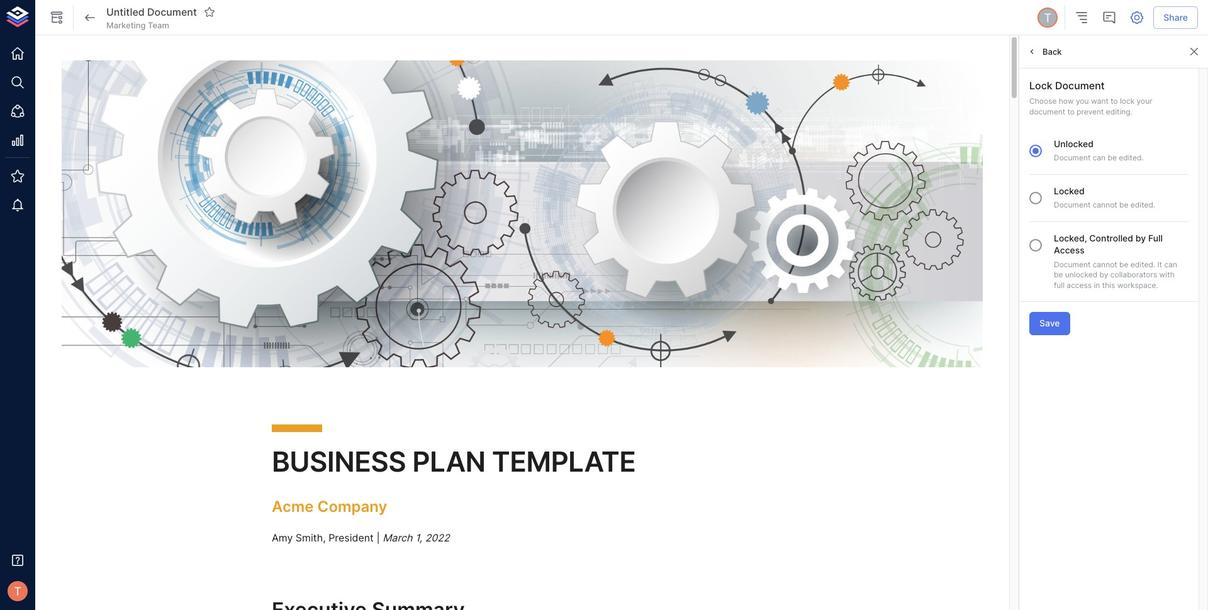 Task type: vqa. For each thing, say whether or not it's contained in the screenshot.
you!
no



Task type: describe. For each thing, give the bounding box(es) containing it.
settings image
[[1130, 10, 1145, 25]]

document for unlocked
[[1054, 153, 1091, 162]]

workspace.
[[1117, 281, 1158, 290]]

be inside unlocked document can be edited.
[[1108, 153, 1117, 162]]

untitled
[[106, 5, 145, 18]]

back button
[[1025, 42, 1065, 61]]

this
[[1102, 281, 1115, 290]]

locked document cannot be edited.
[[1054, 185, 1156, 210]]

lock
[[1120, 96, 1135, 106]]

amy
[[272, 532, 293, 544]]

be up full
[[1054, 270, 1063, 280]]

unlocked
[[1065, 270, 1098, 280]]

edited. for locked
[[1131, 200, 1156, 210]]

comments image
[[1102, 10, 1117, 25]]

go back image
[[82, 10, 98, 25]]

acme company
[[272, 498, 387, 516]]

team
[[148, 20, 169, 30]]

editing.
[[1106, 107, 1133, 116]]

0 horizontal spatial by
[[1100, 270, 1109, 280]]

full
[[1054, 281, 1065, 290]]

your
[[1137, 96, 1153, 106]]

template
[[492, 445, 636, 479]]

document
[[1030, 107, 1065, 116]]

prevent
[[1077, 107, 1104, 116]]

controlled
[[1090, 233, 1133, 243]]

be up collaborators
[[1120, 260, 1129, 269]]

can inside unlocked document can be edited.
[[1093, 153, 1106, 162]]

be inside the locked document cannot be edited.
[[1120, 200, 1129, 210]]

locked, controlled by full access document cannot be edited. it can be unlocked by collaborators with full access in this workspace.
[[1054, 233, 1177, 290]]

march
[[383, 532, 412, 544]]

edited. for unlocked
[[1119, 153, 1144, 162]]

how
[[1059, 96, 1074, 106]]

access
[[1067, 281, 1092, 290]]

president
[[329, 532, 374, 544]]

collaborators
[[1111, 270, 1157, 280]]

lock
[[1030, 79, 1053, 92]]

share
[[1164, 12, 1188, 22]]

1 horizontal spatial by
[[1136, 233, 1146, 243]]

option group containing unlocked
[[1023, 138, 1189, 291]]

can inside locked, controlled by full access document cannot be edited. it can be unlocked by collaborators with full access in this workspace.
[[1164, 260, 1177, 269]]

unlocked document can be edited.
[[1054, 138, 1144, 162]]

table of contents image
[[1074, 10, 1089, 25]]

cannot inside locked, controlled by full access document cannot be edited. it can be unlocked by collaborators with full access in this workspace.
[[1093, 260, 1117, 269]]

0 horizontal spatial t
[[14, 585, 21, 598]]

locked,
[[1054, 233, 1087, 243]]

back
[[1043, 46, 1062, 56]]

full
[[1148, 233, 1163, 243]]



Task type: locate. For each thing, give the bounding box(es) containing it.
cannot up this
[[1093, 260, 1117, 269]]

0 vertical spatial t
[[1044, 11, 1052, 24]]

1 horizontal spatial can
[[1164, 260, 1177, 269]]

edited. inside unlocked document can be edited.
[[1119, 153, 1144, 162]]

edited.
[[1119, 153, 1144, 162], [1131, 200, 1156, 210], [1131, 260, 1156, 269]]

edited. up collaborators
[[1131, 260, 1156, 269]]

cannot up controlled
[[1093, 200, 1117, 210]]

to up editing.
[[1111, 96, 1118, 106]]

1 vertical spatial cannot
[[1093, 260, 1117, 269]]

1 horizontal spatial t button
[[1036, 6, 1060, 30]]

2022
[[425, 532, 450, 544]]

document
[[147, 5, 197, 18], [1055, 79, 1105, 92], [1054, 153, 1091, 162], [1054, 200, 1091, 210], [1054, 260, 1091, 269]]

by up this
[[1100, 270, 1109, 280]]

access
[[1054, 245, 1085, 256]]

0 vertical spatial can
[[1093, 153, 1106, 162]]

marketing team link
[[106, 19, 169, 31]]

document for locked
[[1054, 200, 1091, 210]]

1 vertical spatial t button
[[4, 578, 31, 605]]

untitled document
[[106, 5, 197, 18]]

t button
[[1036, 6, 1060, 30], [4, 578, 31, 605]]

show wiki image
[[49, 10, 64, 25]]

document for lock
[[1055, 79, 1105, 92]]

document up team
[[147, 5, 197, 18]]

unlocked
[[1054, 138, 1094, 149]]

document up you
[[1055, 79, 1105, 92]]

1 vertical spatial edited.
[[1131, 200, 1156, 210]]

by
[[1136, 233, 1146, 243], [1100, 270, 1109, 280]]

be up the locked document cannot be edited.
[[1108, 153, 1117, 162]]

1 vertical spatial to
[[1068, 107, 1075, 116]]

edited. inside locked, controlled by full access document cannot be edited. it can be unlocked by collaborators with full access in this workspace.
[[1131, 260, 1156, 269]]

t
[[1044, 11, 1052, 24], [14, 585, 21, 598]]

document inside the locked document cannot be edited.
[[1054, 200, 1091, 210]]

1 cannot from the top
[[1093, 200, 1117, 210]]

1 horizontal spatial to
[[1111, 96, 1118, 106]]

be up controlled
[[1120, 200, 1129, 210]]

plan
[[412, 445, 486, 479]]

0 horizontal spatial t button
[[4, 578, 31, 605]]

0 vertical spatial cannot
[[1093, 200, 1117, 210]]

to
[[1111, 96, 1118, 106], [1068, 107, 1075, 116]]

company
[[318, 498, 387, 516]]

save button
[[1030, 312, 1070, 335]]

amy smith, president | march 1, 2022
[[272, 532, 450, 544]]

cannot inside the locked document cannot be edited.
[[1093, 200, 1117, 210]]

option group
[[1023, 138, 1189, 291]]

0 vertical spatial t button
[[1036, 6, 1060, 30]]

in
[[1094, 281, 1100, 290]]

by left full
[[1136, 233, 1146, 243]]

can right it
[[1164, 260, 1177, 269]]

it
[[1158, 260, 1162, 269]]

2 vertical spatial edited.
[[1131, 260, 1156, 269]]

marketing team
[[106, 20, 169, 30]]

you
[[1076, 96, 1089, 106]]

edited. up full
[[1131, 200, 1156, 210]]

can
[[1093, 153, 1106, 162], [1164, 260, 1177, 269]]

marketing
[[106, 20, 146, 30]]

document inside unlocked document can be edited.
[[1054, 153, 1091, 162]]

|
[[377, 532, 380, 544]]

edited. down editing.
[[1119, 153, 1144, 162]]

business
[[272, 445, 406, 479]]

save
[[1040, 318, 1060, 329]]

document for untitled
[[147, 5, 197, 18]]

1 vertical spatial can
[[1164, 260, 1177, 269]]

share button
[[1154, 6, 1198, 29]]

to down how
[[1068, 107, 1075, 116]]

locked
[[1054, 185, 1085, 196]]

0 vertical spatial to
[[1111, 96, 1118, 106]]

document down 'locked'
[[1054, 200, 1091, 210]]

lock document choose how you want to lock your document to prevent editing.
[[1030, 79, 1153, 116]]

document up unlocked
[[1054, 260, 1091, 269]]

1,
[[415, 532, 422, 544]]

smith,
[[296, 532, 326, 544]]

edited. inside the locked document cannot be edited.
[[1131, 200, 1156, 210]]

be
[[1108, 153, 1117, 162], [1120, 200, 1129, 210], [1120, 260, 1129, 269], [1054, 270, 1063, 280]]

can down unlocked
[[1093, 153, 1106, 162]]

want
[[1091, 96, 1109, 106]]

choose
[[1030, 96, 1057, 106]]

favorite image
[[204, 6, 215, 18]]

cannot
[[1093, 200, 1117, 210], [1093, 260, 1117, 269]]

0 vertical spatial by
[[1136, 233, 1146, 243]]

1 vertical spatial by
[[1100, 270, 1109, 280]]

business plan template
[[272, 445, 636, 479]]

document down unlocked
[[1054, 153, 1091, 162]]

0 horizontal spatial can
[[1093, 153, 1106, 162]]

1 vertical spatial t
[[14, 585, 21, 598]]

document inside lock document choose how you want to lock your document to prevent editing.
[[1055, 79, 1105, 92]]

acme
[[272, 498, 314, 516]]

with
[[1160, 270, 1175, 280]]

0 vertical spatial edited.
[[1119, 153, 1144, 162]]

document inside locked, controlled by full access document cannot be edited. it can be unlocked by collaborators with full access in this workspace.
[[1054, 260, 1091, 269]]

0 horizontal spatial to
[[1068, 107, 1075, 116]]

1 horizontal spatial t
[[1044, 11, 1052, 24]]

2 cannot from the top
[[1093, 260, 1117, 269]]



